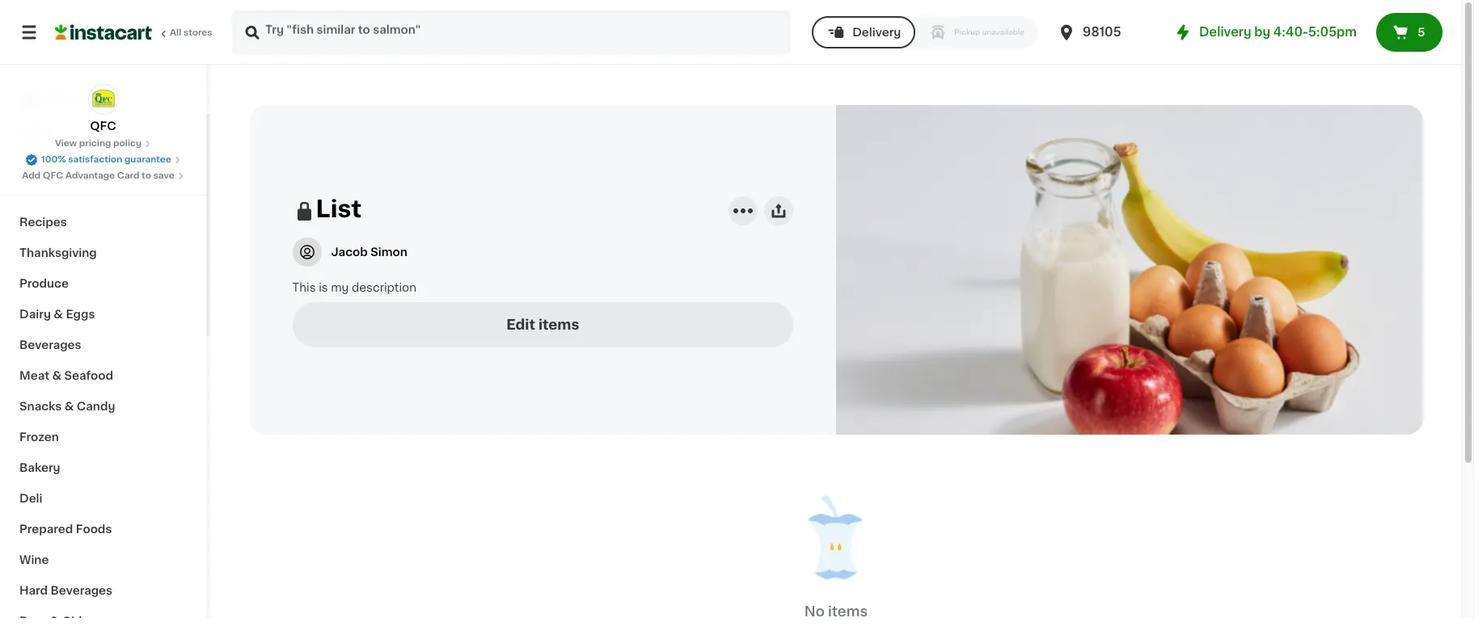 Task type: describe. For each thing, give the bounding box(es) containing it.
instacart logo image
[[55, 23, 152, 42]]

delivery by 4:40-5:05pm
[[1200, 26, 1357, 38]]

100%
[[41, 155, 66, 164]]

view pricing policy link
[[55, 138, 151, 150]]

buy
[[45, 127, 68, 138]]

frozen link
[[10, 422, 197, 453]]

98105 button
[[1057, 10, 1154, 55]]

qfc logo image
[[88, 84, 119, 115]]

all
[[170, 28, 181, 37]]

shop
[[45, 95, 76, 106]]

jacob
[[331, 246, 368, 258]]

this
[[292, 282, 316, 293]]

foods
[[76, 524, 112, 535]]

100% satisfaction guarantee button
[[25, 150, 181, 167]]

deli link
[[10, 484, 197, 514]]

policy
[[113, 139, 142, 148]]

hard
[[19, 586, 48, 597]]

list
[[316, 197, 362, 220]]

thanksgiving link
[[10, 238, 197, 269]]

again
[[82, 127, 114, 138]]

all stores link
[[55, 10, 214, 55]]

simon
[[371, 246, 408, 258]]

by
[[1255, 26, 1271, 38]]

to
[[142, 171, 151, 180]]

& for dairy
[[54, 309, 63, 320]]

seafood
[[64, 370, 113, 382]]

lists
[[45, 159, 73, 171]]

eggs
[[66, 309, 95, 320]]

delivery for delivery by 4:40-5:05pm
[[1200, 26, 1252, 38]]

service type group
[[812, 16, 1038, 49]]

wine
[[19, 555, 49, 566]]

frozen
[[19, 432, 59, 443]]

it
[[71, 127, 79, 138]]

is
[[319, 282, 328, 293]]

advantage
[[66, 171, 115, 180]]

100% satisfaction guarantee
[[41, 155, 171, 164]]

98105
[[1083, 26, 1122, 38]]

prepared foods
[[19, 524, 112, 535]]

0 vertical spatial qfc
[[90, 121, 116, 132]]

beverages link
[[10, 330, 197, 361]]

buy it again
[[45, 127, 114, 138]]

lists link
[[10, 149, 197, 181]]

this is my description
[[292, 282, 417, 293]]

edit
[[506, 318, 535, 331]]

all stores
[[170, 28, 212, 37]]

produce link
[[10, 269, 197, 299]]

add qfc advantage card to save
[[22, 171, 175, 180]]

dairy & eggs
[[19, 309, 95, 320]]

prepared foods link
[[10, 514, 197, 545]]

description
[[352, 282, 417, 293]]

deli
[[19, 493, 42, 505]]



Task type: locate. For each thing, give the bounding box(es) containing it.
beverages down dairy & eggs
[[19, 340, 81, 351]]

edit items
[[506, 318, 579, 331]]

my
[[331, 282, 349, 293]]

1 vertical spatial beverages
[[51, 586, 113, 597]]

jacob simon
[[331, 246, 408, 258]]

bakery
[[19, 463, 60, 474]]

qfc link
[[88, 84, 119, 134]]

view pricing policy
[[55, 139, 142, 148]]

0 vertical spatial beverages
[[19, 340, 81, 351]]

1 horizontal spatial qfc
[[90, 121, 116, 132]]

dairy & eggs link
[[10, 299, 197, 330]]

1 vertical spatial &
[[52, 370, 62, 382]]

qfc down lists
[[43, 171, 63, 180]]

& for meat
[[52, 370, 62, 382]]

delivery for delivery
[[853, 27, 901, 38]]

buy it again link
[[10, 116, 197, 149]]

1 vertical spatial qfc
[[43, 171, 63, 180]]

view
[[55, 139, 77, 148]]

add
[[22, 171, 41, 180]]

hard beverages link
[[10, 576, 197, 607]]

recipes
[[19, 217, 67, 228]]

5:05pm
[[1309, 26, 1357, 38]]

meat & seafood
[[19, 370, 113, 382]]

0 horizontal spatial qfc
[[43, 171, 63, 180]]

save
[[153, 171, 175, 180]]

guarantee
[[125, 155, 171, 164]]

thanksgiving
[[19, 248, 97, 259]]

Search field
[[233, 11, 790, 53]]

meat & seafood link
[[10, 361, 197, 392]]

card
[[117, 171, 139, 180]]

shop link
[[10, 84, 197, 116]]

delivery by 4:40-5:05pm link
[[1174, 23, 1357, 42]]

snacks
[[19, 401, 62, 413]]

delivery button
[[812, 16, 916, 49]]

& left candy
[[64, 401, 74, 413]]

meat
[[19, 370, 49, 382]]

delivery
[[1200, 26, 1252, 38], [853, 27, 901, 38]]

snacks & candy
[[19, 401, 115, 413]]

pricing
[[79, 139, 111, 148]]

& for snacks
[[64, 401, 74, 413]]

beverages
[[19, 340, 81, 351], [51, 586, 113, 597]]

qfc up view pricing policy link
[[90, 121, 116, 132]]

stores
[[184, 28, 212, 37]]

prepared
[[19, 524, 73, 535]]

qfc
[[90, 121, 116, 132], [43, 171, 63, 180]]

add qfc advantage card to save link
[[22, 170, 184, 183]]

satisfaction
[[68, 155, 122, 164]]

5 button
[[1377, 13, 1443, 52]]

1 horizontal spatial delivery
[[1200, 26, 1252, 38]]

5
[[1418, 27, 1426, 38]]

&
[[54, 309, 63, 320], [52, 370, 62, 382], [64, 401, 74, 413]]

hard beverages
[[19, 586, 113, 597]]

edit items button
[[292, 302, 794, 347]]

& left eggs
[[54, 309, 63, 320]]

snacks & candy link
[[10, 392, 197, 422]]

delivery inside delivery button
[[853, 27, 901, 38]]

candy
[[77, 401, 115, 413]]

beverages down the wine link
[[51, 586, 113, 597]]

2 vertical spatial &
[[64, 401, 74, 413]]

delivery inside delivery by 4:40-5:05pm link
[[1200, 26, 1252, 38]]

0 horizontal spatial delivery
[[853, 27, 901, 38]]

recipes link
[[10, 207, 197, 238]]

bakery link
[[10, 453, 197, 484]]

None search field
[[231, 10, 791, 55]]

items
[[539, 318, 579, 331]]

& right meat
[[52, 370, 62, 382]]

dairy
[[19, 309, 51, 320]]

4:40-
[[1274, 26, 1309, 38]]

produce
[[19, 278, 69, 290]]

0 vertical spatial &
[[54, 309, 63, 320]]

wine link
[[10, 545, 197, 576]]



Task type: vqa. For each thing, say whether or not it's contained in the screenshot.
the & for Snacks
yes



